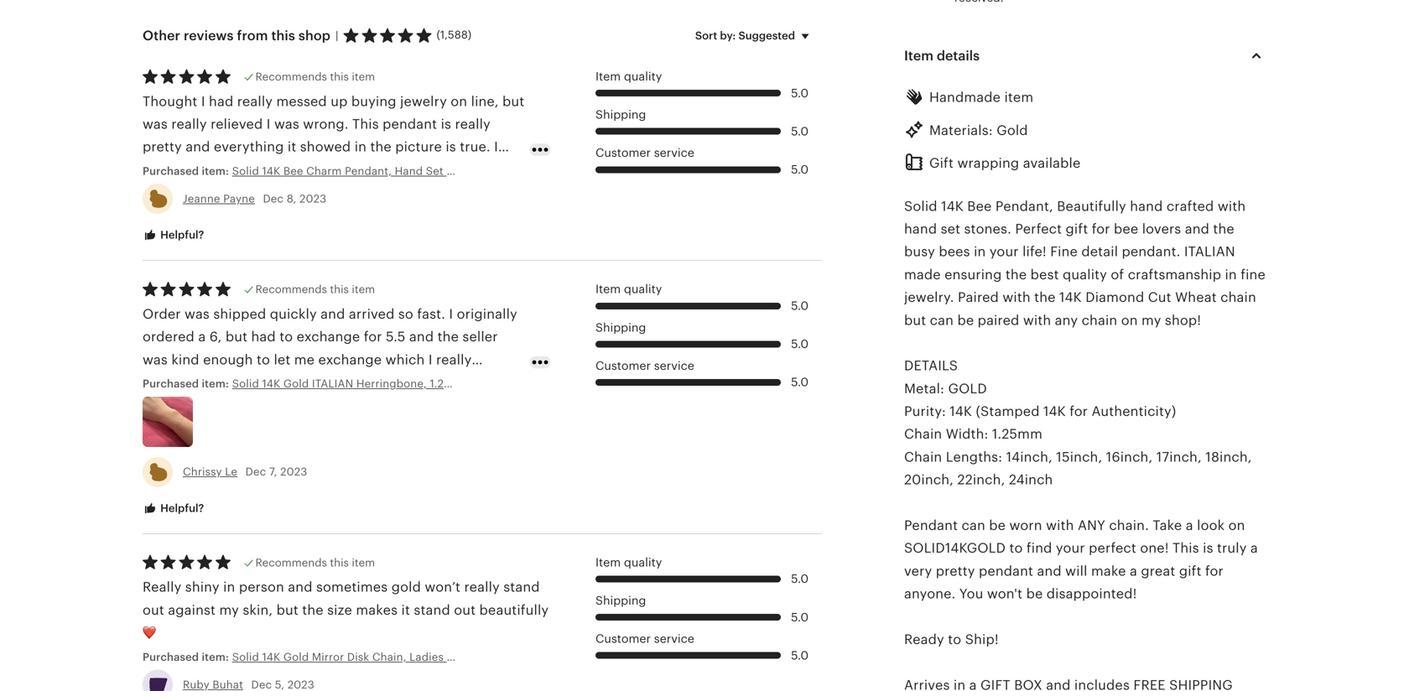 Task type: locate. For each thing, give the bounding box(es) containing it.
sometimes
[[316, 580, 388, 595]]

0 vertical spatial helpful? button
[[130, 220, 217, 251]]

1 vertical spatial chain
[[1082, 313, 1118, 328]]

0 horizontal spatial stand
[[414, 603, 451, 618]]

1 vertical spatial had
[[251, 330, 276, 345]]

helpful?
[[158, 229, 204, 241], [158, 502, 204, 515]]

with left any
[[1024, 313, 1052, 328]]

9 5.0 from the top
[[791, 649, 809, 662]]

1 vertical spatial stand
[[414, 603, 451, 618]]

0 horizontal spatial so
[[297, 398, 312, 413]]

2 vertical spatial shipping
[[596, 595, 646, 608]]

make
[[1092, 564, 1127, 579]]

wrong.
[[303, 117, 349, 132]]

2 recommends from the top
[[256, 283, 327, 296]]

1 vertical spatial customer
[[596, 359, 651, 372]]

pretty
[[143, 139, 182, 155], [936, 564, 976, 579]]

hand up the lovers
[[1131, 199, 1164, 214]]

so down absolutely
[[297, 398, 312, 413]]

2 vertical spatial 2023
[[288, 679, 315, 691]]

stand up the beautifully
[[504, 580, 540, 595]]

the left size
[[302, 603, 324, 618]]

so up 5.5 at left
[[399, 307, 414, 322]]

love down received
[[381, 185, 408, 200]]

1 vertical spatial shipping
[[596, 321, 646, 334]]

love inside thought i had really messed up buying jewelry on line, but was really relieved i was wrong. this pendant  is really pretty and everything it showed in the picture is true. i placed the order on wednesday received it on friday, shipping could not be faster. i really love the pendant.
[[381, 185, 408, 200]]

pendant. down friday, on the top left of page
[[437, 185, 496, 200]]

the down best
[[1035, 290, 1056, 305]]

0 vertical spatial this
[[352, 117, 379, 132]]

1 horizontal spatial your
[[1056, 541, 1086, 556]]

1 vertical spatial customer service
[[596, 359, 695, 372]]

1 vertical spatial love
[[348, 375, 375, 390]]

22inch,
[[958, 473, 1006, 488]]

0 horizontal spatial had
[[209, 94, 234, 109]]

le
[[225, 466, 237, 479]]

perfect
[[1089, 541, 1137, 556]]

2 item: from the top
[[202, 378, 229, 390]]

gift inside solid 14k bee pendant, beautifully hand crafted with hand set stones. perfect gift for bee lovers and the busy bees in your life! fine detail pendant. italian made ensuring the best quality of craftsmanship in fine jewelry. paired with the 14k diamond cut wheat chain but can be paired with any chain on my shop!
[[1066, 222, 1089, 237]]

5 5.0 from the top
[[791, 338, 809, 351]]

1 vertical spatial helpful?
[[158, 502, 204, 515]]

0 horizontal spatial can
[[930, 313, 954, 328]]

1 horizontal spatial pendant.
[[1122, 244, 1181, 259]]

to left ship!
[[949, 632, 962, 647]]

customer for order was shipped quickly and arrived so fast. i originally ordered a 6, but had to exchange for 5.5 and the seller was kind enough to let me exchange which i really appreciated. i am absolutely in love with my bracelet now because it fits my wrist so perfectly. it is dainty so shiny! i can't wait to stack it with other bracelets.
[[596, 359, 651, 372]]

1 vertical spatial chain
[[905, 450, 943, 465]]

1 purchased item: from the top
[[143, 165, 232, 177]]

1 horizontal spatial this
[[1173, 541, 1200, 556]]

this
[[352, 117, 379, 132], [1173, 541, 1200, 556]]

find
[[1027, 541, 1053, 556]]

for down truly
[[1206, 564, 1224, 579]]

item:
[[202, 165, 229, 177], [202, 378, 229, 390], [202, 651, 229, 664]]

1.25mm
[[993, 427, 1043, 442]]

pretty inside pendant can be worn with any chain. take a look on solid14kgold to find your perfect one! this is truly a very pretty pendant and will make a great gift for anyone. you won't be disappointed!
[[936, 564, 976, 579]]

life!
[[1023, 244, 1047, 259]]

can down jewelry.
[[930, 313, 954, 328]]

shipping
[[143, 185, 200, 200]]

5.0
[[791, 87, 809, 100], [791, 125, 809, 138], [791, 163, 809, 176], [791, 300, 809, 313], [791, 338, 809, 351], [791, 376, 809, 389], [791, 573, 809, 586], [791, 611, 809, 624], [791, 649, 809, 662]]

0 vertical spatial helpful?
[[158, 229, 204, 241]]

any
[[1055, 313, 1079, 328]]

be left 8,
[[270, 185, 286, 200]]

2 service from the top
[[654, 359, 695, 372]]

this inside thought i had really messed up buying jewelry on line, but was really relieved i was wrong. this pendant  is really pretty and everything it showed in the picture is true. i placed the order on wednesday received it on friday, shipping could not be faster. i really love the pendant.
[[352, 117, 379, 132]]

recommends for really
[[256, 70, 327, 83]]

but down jewelry.
[[905, 313, 927, 328]]

0 vertical spatial purchased item:
[[143, 165, 232, 177]]

1 chain from the top
[[905, 427, 943, 442]]

2023 for jeanne payne dec 8, 2023
[[300, 193, 327, 205]]

suggested
[[739, 29, 796, 42]]

i right true.
[[494, 139, 498, 155]]

0 horizontal spatial chain
[[1082, 313, 1118, 328]]

0 horizontal spatial out
[[143, 603, 164, 618]]

purchased up shipping
[[143, 165, 199, 177]]

1 vertical spatial hand
[[905, 222, 938, 237]]

on inside pendant can be worn with any chain. take a look on solid14kgold to find your perfect one! this is truly a very pretty pendant and will make a great gift for anyone. you won't be disappointed!
[[1229, 518, 1246, 533]]

truly
[[1218, 541, 1247, 556]]

0 vertical spatial service
[[654, 147, 695, 160]]

a left look
[[1186, 518, 1194, 533]]

for
[[1092, 222, 1111, 237], [364, 330, 382, 345], [1070, 404, 1089, 419], [1206, 564, 1224, 579]]

had up relieved
[[209, 94, 234, 109]]

size
[[327, 603, 352, 618]]

in right shiny
[[223, 580, 235, 595]]

1 recommends from the top
[[256, 70, 327, 83]]

0 vertical spatial recommends
[[256, 70, 327, 83]]

person
[[239, 580, 284, 595]]

chain down purity:
[[905, 427, 943, 442]]

can inside pendant can be worn with any chain. take a look on solid14kgold to find your perfect one! this is truly a very pretty pendant and will make a great gift for anyone. you won't be disappointed!
[[962, 518, 986, 533]]

1 vertical spatial purchased item:
[[143, 378, 232, 390]]

lengths:
[[946, 450, 1003, 465]]

set
[[941, 222, 961, 237]]

be down paired
[[958, 313, 975, 328]]

0 vertical spatial pendant
[[383, 117, 437, 132]]

so down 'bracelet'
[[453, 398, 468, 413]]

1 vertical spatial gift
[[1180, 564, 1202, 579]]

1 vertical spatial recommends this item
[[256, 283, 375, 296]]

stack
[[226, 421, 261, 436]]

2 vertical spatial recommends this item
[[256, 557, 375, 569]]

and up placed
[[186, 139, 210, 155]]

0 vertical spatial stand
[[504, 580, 540, 595]]

ready
[[905, 632, 945, 647]]

0 vertical spatial shipping
[[596, 108, 646, 121]]

recommends this item up quickly
[[256, 283, 375, 296]]

1 customer service from the top
[[596, 147, 695, 160]]

2 vertical spatial recommends
[[256, 557, 327, 569]]

0 vertical spatial had
[[209, 94, 234, 109]]

1 horizontal spatial stand
[[504, 580, 540, 595]]

paired
[[978, 313, 1020, 328]]

1 vertical spatial your
[[1056, 541, 1086, 556]]

hand down the solid in the right top of the page
[[905, 222, 938, 237]]

item: up could
[[202, 165, 229, 177]]

0 vertical spatial pretty
[[143, 139, 182, 155]]

quality inside solid 14k bee pendant, beautifully hand crafted with hand set stones. perfect gift for bee lovers and the busy bees in your life! fine detail pendant. italian made ensuring the best quality of craftsmanship in fine jewelry. paired with the 14k diamond cut wheat chain but can be paired with any chain on my shop!
[[1063, 267, 1108, 282]]

2023 for ruby buhat dec 5, 2023
[[288, 679, 315, 691]]

2023 right 5,
[[288, 679, 315, 691]]

but inside thought i had really messed up buying jewelry on line, but was really relieved i was wrong. this pendant  is really pretty and everything it showed in the picture is true. i placed the order on wednesday received it on friday, shipping could not be faster. i really love the pendant.
[[503, 94, 525, 109]]

customer service for order was shipped quickly and arrived so fast. i originally ordered a 6, but had to exchange for 5.5 and the seller was kind enough to let me exchange which i really appreciated. i am absolutely in love with my bracelet now because it fits my wrist so perfectly. it is dainty so shiny! i can't wait to stack it with other bracelets.
[[596, 359, 695, 372]]

2 item quality from the top
[[596, 283, 662, 296]]

1 customer from the top
[[596, 147, 651, 160]]

1 horizontal spatial love
[[381, 185, 408, 200]]

customer
[[596, 147, 651, 160], [596, 359, 651, 372], [596, 633, 651, 646]]

1 vertical spatial pretty
[[936, 564, 976, 579]]

15inch,
[[1057, 450, 1103, 465]]

this
[[271, 28, 295, 43], [330, 70, 349, 83], [330, 283, 349, 296], [330, 557, 349, 569]]

1 horizontal spatial chain
[[1221, 290, 1257, 305]]

the down the fast.
[[438, 330, 459, 345]]

0 horizontal spatial pretty
[[143, 139, 182, 155]]

your up will
[[1056, 541, 1086, 556]]

0 vertical spatial item:
[[202, 165, 229, 177]]

1 vertical spatial item quality
[[596, 283, 662, 296]]

and right person
[[288, 580, 313, 595]]

1 item quality from the top
[[596, 70, 662, 83]]

2 chain from the top
[[905, 450, 943, 465]]

3 purchased from the top
[[143, 651, 199, 664]]

now
[[492, 375, 519, 390]]

1 vertical spatial recommends
[[256, 283, 327, 296]]

3 customer service from the top
[[596, 633, 695, 646]]

2 purchased item: from the top
[[143, 378, 232, 390]]

1 vertical spatial helpful? button
[[130, 493, 217, 524]]

love up perfectly.
[[348, 375, 375, 390]]

pendant inside pendant can be worn with any chain. take a look on solid14kgold to find your perfect one! this is truly a very pretty pendant and will make a great gift for anyone. you won't be disappointed!
[[979, 564, 1034, 579]]

had up let
[[251, 330, 276, 345]]

by:
[[720, 29, 736, 42]]

1 vertical spatial service
[[654, 359, 695, 372]]

my up dainty
[[410, 375, 430, 390]]

pendant up picture on the left of page
[[383, 117, 437, 132]]

1 vertical spatial pendant
[[979, 564, 1034, 579]]

1 purchased from the top
[[143, 165, 199, 177]]

bracelets.
[[348, 421, 413, 436]]

and down find
[[1038, 564, 1062, 579]]

0 vertical spatial chain
[[905, 427, 943, 442]]

item quality for order was shipped quickly and arrived so fast. i originally ordered a 6, but had to exchange for 5.5 and the seller was kind enough to let me exchange which i really appreciated. i am absolutely in love with my bracelet now because it fits my wrist so perfectly. it is dainty so shiny! i can't wait to stack it with other bracelets.
[[596, 283, 662, 296]]

1 horizontal spatial had
[[251, 330, 276, 345]]

on down diamond
[[1122, 313, 1138, 328]]

0 vertical spatial your
[[990, 244, 1019, 259]]

item quality
[[596, 70, 662, 83], [596, 283, 662, 296], [596, 556, 662, 569]]

really
[[143, 580, 182, 595]]

2 vertical spatial customer service
[[596, 633, 695, 646]]

2 purchased from the top
[[143, 378, 199, 390]]

2 recommends this item from the top
[[256, 283, 375, 296]]

ensuring
[[945, 267, 1002, 282]]

can up solid14kgold
[[962, 518, 986, 533]]

0 horizontal spatial pendant.
[[437, 185, 496, 200]]

shiny!
[[472, 398, 510, 413]]

2 horizontal spatial so
[[453, 398, 468, 413]]

is down jewelry
[[441, 117, 452, 132]]

4 5.0 from the top
[[791, 300, 809, 313]]

this down buying
[[352, 117, 379, 132]]

0 horizontal spatial gift
[[1066, 222, 1089, 237]]

1 horizontal spatial out
[[454, 603, 476, 618]]

can
[[930, 313, 954, 328], [962, 518, 986, 533]]

item details button
[[890, 36, 1282, 76]]

0 vertical spatial customer service
[[596, 147, 695, 160]]

1 vertical spatial purchased
[[143, 378, 199, 390]]

gold
[[997, 123, 1029, 138]]

busy
[[905, 244, 936, 259]]

appreciated.
[[143, 375, 226, 390]]

my
[[1142, 313, 1162, 328], [410, 375, 430, 390], [238, 398, 258, 413], [219, 603, 239, 618]]

had inside thought i had really messed up buying jewelry on line, but was really relieved i was wrong. this pendant  is really pretty and everything it showed in the picture is true. i placed the order on wednesday received it on friday, shipping could not be faster. i really love the pendant.
[[209, 94, 234, 109]]

2 customer from the top
[[596, 359, 651, 372]]

shipped
[[213, 307, 266, 322]]

chain down diamond
[[1082, 313, 1118, 328]]

but inside solid 14k bee pendant, beautifully hand crafted with hand set stones. perfect gift for bee lovers and the busy bees in your life! fine detail pendant. italian made ensuring the best quality of craftsmanship in fine jewelry. paired with the 14k diamond cut wheat chain but can be paired with any chain on my shop!
[[905, 313, 927, 328]]

2 vertical spatial item:
[[202, 651, 229, 664]]

solid14kgold
[[905, 541, 1006, 556]]

2 customer service from the top
[[596, 359, 695, 372]]

but inside really shiny in person and sometimes gold won't really stand out against my skin, but the size makes it stand out beautifully ❤️
[[277, 603, 299, 618]]

0 horizontal spatial your
[[990, 244, 1019, 259]]

pretty up placed
[[143, 139, 182, 155]]

fine
[[1241, 267, 1266, 282]]

(stamped
[[976, 404, 1040, 419]]

pretty down solid14kgold
[[936, 564, 976, 579]]

1 service from the top
[[654, 147, 695, 160]]

0 horizontal spatial this
[[352, 117, 379, 132]]

was down messed
[[274, 117, 299, 132]]

a inside order was shipped quickly and arrived so fast. i originally ordered a 6, but had to exchange for 5.5 and the seller was kind enough to let me exchange which i really appreciated. i am absolutely in love with my bracelet now because it fits my wrist so perfectly. it is dainty so shiny! i can't wait to stack it with other bracelets.
[[198, 330, 206, 345]]

1 horizontal spatial pendant
[[979, 564, 1034, 579]]

0 vertical spatial pendant.
[[437, 185, 496, 200]]

fits
[[214, 398, 234, 413]]

purchased item: for could
[[143, 165, 232, 177]]

dec left 5,
[[251, 679, 272, 691]]

relieved
[[211, 117, 263, 132]]

0 horizontal spatial love
[[348, 375, 375, 390]]

jeanne payne link
[[183, 193, 255, 205]]

0 vertical spatial dec
[[263, 193, 284, 205]]

dec left 7,
[[246, 466, 266, 479]]

shop!
[[1166, 313, 1202, 328]]

0 vertical spatial 2023
[[300, 193, 327, 205]]

really up the beautifully
[[464, 580, 500, 595]]

to left find
[[1010, 541, 1023, 556]]

my down cut
[[1142, 313, 1162, 328]]

for inside solid 14k bee pendant, beautifully hand crafted with hand set stones. perfect gift for bee lovers and the busy bees in your life! fine detail pendant. italian made ensuring the best quality of craftsmanship in fine jewelry. paired with the 14k diamond cut wheat chain but can be paired with any chain on my shop!
[[1092, 222, 1111, 237]]

1 vertical spatial pendant.
[[1122, 244, 1181, 259]]

on up not
[[255, 162, 272, 177]]

thought i had really messed up buying jewelry on line, but was really relieved i was wrong. this pendant  is really pretty and everything it showed in the picture is true. i placed the order on wednesday received it on friday, shipping could not be faster. i really love the pendant.
[[143, 94, 525, 200]]

1 horizontal spatial pretty
[[936, 564, 976, 579]]

really shiny in person and sometimes gold won't really stand out against my skin, but the size makes it stand out beautifully ❤️
[[143, 580, 549, 641]]

item up sometimes
[[352, 557, 375, 569]]

0 vertical spatial purchased
[[143, 165, 199, 177]]

2 5.0 from the top
[[791, 125, 809, 138]]

gift right great
[[1180, 564, 1202, 579]]

1 vertical spatial 2023
[[280, 466, 307, 479]]

purchased down ❤️
[[143, 651, 199, 664]]

0 vertical spatial recommends this item
[[256, 70, 375, 83]]

1 vertical spatial can
[[962, 518, 986, 533]]

1 horizontal spatial can
[[962, 518, 986, 533]]

exchange right me
[[318, 352, 382, 367]]

item: for the
[[202, 165, 229, 177]]

0 vertical spatial exchange
[[297, 330, 360, 345]]

item
[[352, 70, 375, 83], [1005, 90, 1034, 105], [352, 283, 375, 296], [352, 557, 375, 569]]

1 helpful? from the top
[[158, 229, 204, 241]]

item quality for thought i had really messed up buying jewelry on line, but was really relieved i was wrong. this pendant  is really pretty and everything it showed in the picture is true. i placed the order on wednesday received it on friday, shipping could not be faster. i really love the pendant.
[[596, 70, 662, 83]]

2 helpful? from the top
[[158, 502, 204, 515]]

2 vertical spatial service
[[654, 633, 695, 646]]

out up ❤️
[[143, 603, 164, 618]]

this for is
[[1173, 541, 1200, 556]]

pendant inside thought i had really messed up buying jewelry on line, but was really relieved i was wrong. this pendant  is really pretty and everything it showed in the picture is true. i placed the order on wednesday received it on friday, shipping could not be faster. i really love the pendant.
[[383, 117, 437, 132]]

1 recommends this item from the top
[[256, 70, 375, 83]]

chrissy
[[183, 466, 222, 479]]

item
[[905, 48, 934, 64], [596, 70, 621, 83], [596, 283, 621, 296], [596, 556, 621, 569]]

0 horizontal spatial pendant
[[383, 117, 437, 132]]

3 customer from the top
[[596, 633, 651, 646]]

0 vertical spatial gift
[[1066, 222, 1089, 237]]

purchased item: down kind
[[143, 378, 232, 390]]

exchange
[[297, 330, 360, 345], [318, 352, 382, 367]]

this down take
[[1173, 541, 1200, 556]]

not
[[244, 185, 266, 200]]

1 vertical spatial this
[[1173, 541, 1200, 556]]

perfectly.
[[316, 398, 378, 413]]

helpful? button down chrissy
[[130, 493, 217, 524]]

1 item: from the top
[[202, 165, 229, 177]]

0 vertical spatial customer
[[596, 147, 651, 160]]

i right shiny!
[[514, 398, 518, 413]]

helpful? button down shipping
[[130, 220, 217, 251]]

2 vertical spatial customer
[[596, 633, 651, 646]]

2 vertical spatial item quality
[[596, 556, 662, 569]]

i
[[201, 94, 205, 109], [267, 117, 271, 132], [494, 139, 498, 155], [334, 185, 338, 200], [449, 307, 453, 322], [429, 352, 433, 367], [229, 375, 233, 390], [514, 398, 518, 413]]

recommends this item up sometimes
[[256, 557, 375, 569]]

in inside thought i had really messed up buying jewelry on line, but was really relieved i was wrong. this pendant  is really pretty and everything it showed in the picture is true. i placed the order on wednesday received it on friday, shipping could not be faster. i really love the pendant.
[[355, 139, 367, 155]]

1 vertical spatial dec
[[246, 466, 266, 479]]

on up truly
[[1229, 518, 1246, 533]]

3 recommends from the top
[[256, 557, 327, 569]]

for inside pendant can be worn with any chain. take a look on solid14kgold to find your perfect one! this is truly a very pretty pendant and will make a great gift for anyone. you won't be disappointed!
[[1206, 564, 1224, 579]]

is down look
[[1204, 541, 1214, 556]]

width:
[[946, 427, 989, 442]]

2 vertical spatial purchased item:
[[143, 651, 232, 664]]

showed
[[300, 139, 351, 155]]

1 helpful? button from the top
[[130, 220, 217, 251]]

it
[[288, 139, 297, 155], [415, 162, 424, 177], [201, 398, 210, 413], [265, 421, 274, 436], [402, 603, 410, 618]]

recommends this item
[[256, 70, 375, 83], [256, 283, 375, 296], [256, 557, 375, 569]]

dec for 7,
[[246, 466, 266, 479]]

craftsmanship
[[1128, 267, 1222, 282]]

the inside order was shipped quickly and arrived so fast. i originally ordered a 6, but had to exchange for 5.5 and the seller was kind enough to let me exchange which i really appreciated. i am absolutely in love with my bracelet now because it fits my wrist so perfectly. it is dainty so shiny! i can't wait to stack it with other bracelets.
[[438, 330, 459, 345]]

for up "detail"
[[1092, 222, 1111, 237]]

gift wrapping available
[[930, 156, 1081, 171]]

it down gold on the bottom of the page
[[402, 603, 410, 618]]

this up sometimes
[[330, 557, 349, 569]]

be inside thought i had really messed up buying jewelry on line, but was really relieved i was wrong. this pendant  is really pretty and everything it showed in the picture is true. i placed the order on wednesday received it on friday, shipping could not be faster. i really love the pendant.
[[270, 185, 286, 200]]

gift up fine
[[1066, 222, 1089, 237]]

enough
[[203, 352, 253, 367]]

it
[[381, 398, 390, 413]]

8 5.0 from the top
[[791, 611, 809, 624]]

recommends this item up messed
[[256, 70, 375, 83]]

2 shipping from the top
[[596, 321, 646, 334]]

0 vertical spatial love
[[381, 185, 408, 200]]

item: for i
[[202, 378, 229, 390]]

1 shipping from the top
[[596, 108, 646, 121]]

1 horizontal spatial gift
[[1180, 564, 1202, 579]]

ruby
[[183, 679, 210, 691]]

but right "skin," at the bottom left of page
[[277, 603, 299, 618]]

this inside pendant can be worn with any chain. take a look on solid14kgold to find your perfect one! this is truly a very pretty pendant and will make a great gift for anyone. you won't be disappointed!
[[1173, 541, 1200, 556]]

0 vertical spatial can
[[930, 313, 954, 328]]

5,
[[275, 679, 285, 691]]

wrapping
[[958, 156, 1020, 171]]

0 vertical spatial hand
[[1131, 199, 1164, 214]]

❤️
[[143, 626, 156, 641]]

for inside details metal: gold purity: 14k (stamped 14k for authenticity) chain width: 1.25mm chain lengths: 14inch, 15inch, 16inch, 17inch, 18inch, 20inch, 22inch, 24inch
[[1070, 404, 1089, 419]]

0 vertical spatial item quality
[[596, 70, 662, 83]]

my inside really shiny in person and sometimes gold won't really stand out against my skin, but the size makes it stand out beautifully ❤️
[[219, 603, 239, 618]]

really up 'bracelet'
[[436, 352, 472, 367]]

really up relieved
[[237, 94, 273, 109]]

dainty
[[408, 398, 449, 413]]

with up find
[[1047, 518, 1075, 533]]

item: up fits at the bottom left
[[202, 378, 229, 390]]

chain down fine
[[1221, 290, 1257, 305]]

3 5.0 from the top
[[791, 163, 809, 176]]

was up 6,
[[185, 307, 210, 322]]

authenticity)
[[1092, 404, 1177, 419]]

2 vertical spatial purchased
[[143, 651, 199, 664]]

your inside solid 14k bee pendant, beautifully hand crafted with hand set stones. perfect gift for bee lovers and the busy bees in your life! fine detail pendant. italian made ensuring the best quality of craftsmanship in fine jewelry. paired with the 14k diamond cut wheat chain but can be paired with any chain on my shop!
[[990, 244, 1019, 259]]

helpful? down jeanne
[[158, 229, 204, 241]]

2 vertical spatial dec
[[251, 679, 272, 691]]

skin,
[[243, 603, 273, 618]]

1 vertical spatial item:
[[202, 378, 229, 390]]

my inside solid 14k bee pendant, beautifully hand crafted with hand set stones. perfect gift for bee lovers and the busy bees in your life! fine detail pendant. italian made ensuring the best quality of craftsmanship in fine jewelry. paired with the 14k diamond cut wheat chain but can be paired with any chain on my shop!
[[1142, 313, 1162, 328]]



Task type: describe. For each thing, give the bounding box(es) containing it.
really inside order was shipped quickly and arrived so fast. i originally ordered a 6, but had to exchange for 5.5 and the seller was kind enough to let me exchange which i really appreciated. i am absolutely in love with my bracelet now because it fits my wrist so perfectly. it is dainty so shiny! i can't wait to stack it with other bracelets.
[[436, 352, 472, 367]]

3 purchased item: from the top
[[143, 651, 232, 664]]

faster.
[[290, 185, 331, 200]]

fine
[[1051, 244, 1078, 259]]

everything
[[214, 139, 284, 155]]

it left fits at the bottom left
[[201, 398, 210, 413]]

fast.
[[417, 307, 446, 322]]

you
[[960, 587, 984, 602]]

with up "it"
[[379, 375, 407, 390]]

sort by: suggested button
[[683, 18, 828, 53]]

14k up any
[[1060, 290, 1082, 305]]

pretty inside thought i had really messed up buying jewelry on line, but was really relieved i was wrong. this pendant  is really pretty and everything it showed in the picture is true. i placed the order on wednesday received it on friday, shipping could not be faster. i really love the pendant.
[[143, 139, 182, 155]]

7 5.0 from the top
[[791, 573, 809, 586]]

beautifully
[[1058, 199, 1127, 214]]

great
[[1142, 564, 1176, 579]]

really inside really shiny in person and sometimes gold won't really stand out against my skin, but the size makes it stand out beautifully ❤️
[[464, 580, 500, 595]]

lovers
[[1143, 222, 1182, 237]]

order
[[143, 307, 181, 322]]

customer service for thought i had really messed up buying jewelry on line, but was really relieved i was wrong. this pendant  is really pretty and everything it showed in the picture is true. i placed the order on wednesday received it on friday, shipping could not be faster. i really love the pendant.
[[596, 147, 695, 160]]

1 horizontal spatial so
[[399, 307, 414, 322]]

is inside pendant can be worn with any chain. take a look on solid14kgold to find your perfect one! this is truly a very pretty pendant and will make a great gift for anyone. you won't be disappointed!
[[1204, 541, 1214, 556]]

because
[[143, 398, 198, 413]]

of
[[1111, 267, 1125, 282]]

the left best
[[1006, 267, 1027, 282]]

service for order was shipped quickly and arrived so fast. i originally ordered a 6, but had to exchange for 5.5 and the seller was kind enough to let me exchange which i really appreciated. i am absolutely in love with my bracelet now because it fits my wrist so perfectly. it is dainty so shiny! i can't wait to stack it with other bracelets.
[[654, 359, 695, 372]]

materials:
[[930, 123, 993, 138]]

item details
[[905, 48, 980, 64]]

it up the wednesday
[[288, 139, 297, 155]]

up
[[331, 94, 348, 109]]

i right thought
[[201, 94, 205, 109]]

and inside thought i had really messed up buying jewelry on line, but was really relieved i was wrong. this pendant  is really pretty and everything it showed in the picture is true. i placed the order on wednesday received it on friday, shipping could not be faster. i really love the pendant.
[[186, 139, 210, 155]]

cut
[[1149, 290, 1172, 305]]

gold
[[392, 580, 421, 595]]

and inside solid 14k bee pendant, beautifully hand crafted with hand set stones. perfect gift for bee lovers and the busy bees in your life! fine detail pendant. italian made ensuring the best quality of craftsmanship in fine jewelry. paired with the 14k diamond cut wheat chain but can be paired with any chain on my shop!
[[1186, 222, 1210, 237]]

other
[[309, 421, 344, 436]]

it down wrist
[[265, 421, 274, 436]]

really down received
[[342, 185, 378, 200]]

is inside order was shipped quickly and arrived so fast. i originally ordered a 6, but had to exchange for 5.5 and the seller was kind enough to let me exchange which i really appreciated. i am absolutely in love with my bracelet now because it fits my wrist so perfectly. it is dainty so shiny! i can't wait to stack it with other bracelets.
[[394, 398, 405, 413]]

details
[[937, 48, 980, 64]]

am
[[237, 375, 257, 390]]

buhat
[[213, 679, 243, 691]]

the up jeanne
[[191, 162, 212, 177]]

24inch
[[1009, 473, 1054, 488]]

to up let
[[280, 330, 293, 345]]

but inside order was shipped quickly and arrived so fast. i originally ordered a 6, but had to exchange for 5.5 and the seller was kind enough to let me exchange which i really appreciated. i am absolutely in love with my bracelet now because it fits my wrist so perfectly. it is dainty so shiny! i can't wait to stack it with other bracelets.
[[226, 330, 248, 345]]

had inside order was shipped quickly and arrived so fast. i originally ordered a 6, but had to exchange for 5.5 and the seller was kind enough to let me exchange which i really appreciated. i am absolutely in love with my bracelet now because it fits my wrist so perfectly. it is dainty so shiny! i can't wait to stack it with other bracelets.
[[251, 330, 276, 345]]

the up italian
[[1214, 222, 1235, 237]]

let
[[274, 352, 291, 367]]

gold
[[949, 381, 988, 396]]

and down the fast.
[[409, 330, 434, 345]]

line,
[[471, 94, 499, 109]]

detail
[[1082, 244, 1119, 259]]

quickly
[[270, 307, 317, 322]]

gift inside pendant can be worn with any chain. take a look on solid14kgold to find your perfect one! this is truly a very pretty pendant and will make a great gift for anyone. you won't be disappointed!
[[1180, 564, 1202, 579]]

recommends for quickly
[[256, 283, 327, 296]]

against
[[168, 603, 216, 618]]

the down picture on the left of page
[[412, 185, 433, 200]]

really down thought
[[171, 117, 207, 132]]

0 vertical spatial chain
[[1221, 290, 1257, 305]]

20inch,
[[905, 473, 954, 488]]

with right crafted
[[1218, 199, 1246, 214]]

placed
[[143, 162, 187, 177]]

can inside solid 14k bee pendant, beautifully hand crafted with hand set stones. perfect gift for bee lovers and the busy bees in your life! fine detail pendant. italian made ensuring the best quality of craftsmanship in fine jewelry. paired with the 14k diamond cut wheat chain but can be paired with any chain on my shop!
[[930, 313, 954, 328]]

purity:
[[905, 404, 946, 419]]

3 service from the top
[[654, 633, 695, 646]]

jeanne payne dec 8, 2023
[[183, 193, 327, 205]]

take
[[1153, 518, 1183, 533]]

thought
[[143, 94, 198, 109]]

the up received
[[370, 139, 392, 155]]

pendant. inside solid 14k bee pendant, beautifully hand crafted with hand set stones. perfect gift for bee lovers and the busy bees in your life! fine detail pendant. italian made ensuring the best quality of craftsmanship in fine jewelry. paired with the 14k diamond cut wheat chain but can be paired with any chain on my shop!
[[1122, 244, 1181, 259]]

shop
[[299, 28, 331, 43]]

in left fine
[[1226, 267, 1238, 282]]

this up arrived
[[330, 283, 349, 296]]

1 5.0 from the top
[[791, 87, 809, 100]]

2 out from the left
[[454, 603, 476, 618]]

chrissy le dec 7, 2023
[[183, 466, 307, 479]]

shipping for order was shipped quickly and arrived so fast. i originally ordered a 6, but had to exchange for 5.5 and the seller was kind enough to let me exchange which i really appreciated. i am absolutely in love with my bracelet now because it fits my wrist so perfectly. it is dainty so shiny! i can't wait to stack it with other bracelets.
[[596, 321, 646, 334]]

metal:
[[905, 381, 945, 396]]

item up gold
[[1005, 90, 1034, 105]]

be right won't
[[1027, 587, 1043, 602]]

won't
[[425, 580, 461, 595]]

in up ensuring
[[974, 244, 986, 259]]

service for thought i had really messed up buying jewelry on line, but was really relieved i was wrong. this pendant  is really pretty and everything it showed in the picture is true. i placed the order on wednesday received it on friday, shipping could not be faster. i really love the pendant.
[[654, 147, 695, 160]]

friday,
[[448, 162, 491, 177]]

bracelet
[[434, 375, 488, 390]]

pendant can be worn with any chain. take a look on solid14kgold to find your perfect one! this is truly a very pretty pendant and will make a great gift for anyone. you won't be disappointed!
[[905, 518, 1259, 602]]

wheat
[[1176, 290, 1217, 305]]

to inside pendant can be worn with any chain. take a look on solid14kgold to find your perfect one! this is truly a very pretty pendant and will make a great gift for anyone. you won't be disappointed!
[[1010, 541, 1023, 556]]

with up paired
[[1003, 290, 1031, 305]]

wednesday
[[276, 162, 351, 177]]

handmade
[[930, 90, 1001, 105]]

on down picture on the left of page
[[427, 162, 444, 177]]

love inside order was shipped quickly and arrived so fast. i originally ordered a 6, but had to exchange for 5.5 and the seller was kind enough to let me exchange which i really appreciated. i am absolutely in love with my bracelet now because it fits my wrist so perfectly. it is dainty so shiny! i can't wait to stack it with other bracelets.
[[348, 375, 375, 390]]

order
[[216, 162, 251, 177]]

6,
[[210, 330, 222, 345]]

was down ordered in the left of the page
[[143, 352, 168, 367]]

|
[[336, 29, 339, 42]]

14k up width:
[[950, 404, 973, 419]]

really up true.
[[455, 117, 491, 132]]

shipping for thought i had really messed up buying jewelry on line, but was really relieved i was wrong. this pendant  is really pretty and everything it showed in the picture is true. i placed the order on wednesday received it on friday, shipping could not be faster. i really love the pendant.
[[596, 108, 646, 121]]

true.
[[460, 139, 491, 155]]

this right from
[[271, 28, 295, 43]]

3 item: from the top
[[202, 651, 229, 664]]

my down am
[[238, 398, 258, 413]]

14k up set
[[942, 199, 964, 214]]

one!
[[1141, 541, 1170, 556]]

on left line,
[[451, 94, 468, 109]]

was down thought
[[143, 117, 168, 132]]

purchased item: for because
[[143, 378, 232, 390]]

i left am
[[229, 375, 233, 390]]

5.5
[[386, 330, 406, 345]]

3 recommends this item from the top
[[256, 557, 375, 569]]

order was shipped quickly and arrived so fast. i originally ordered a 6, but had to exchange for 5.5 and the seller was kind enough to let me exchange which i really appreciated. i am absolutely in love with my bracelet now because it fits my wrist so perfectly. it is dainty so shiny! i can't wait to stack it with other bracelets.
[[143, 307, 519, 436]]

disappointed!
[[1047, 587, 1138, 602]]

3 item quality from the top
[[596, 556, 662, 569]]

paired
[[958, 290, 999, 305]]

3 shipping from the top
[[596, 595, 646, 608]]

with inside pendant can be worn with any chain. take a look on solid14kgold to find your perfect one! this is truly a very pretty pendant and will make a great gift for anyone. you won't be disappointed!
[[1047, 518, 1075, 533]]

a left great
[[1130, 564, 1138, 579]]

is left true.
[[446, 139, 456, 155]]

look
[[1198, 518, 1225, 533]]

6 5.0 from the top
[[791, 376, 809, 389]]

purchased for and
[[143, 165, 199, 177]]

2023 for chrissy le dec 7, 2023
[[280, 466, 307, 479]]

to right wait
[[209, 421, 223, 436]]

the inside really shiny in person and sometimes gold won't really stand out against my skin, but the size makes it stand out beautifully ❤️
[[302, 603, 324, 618]]

it down picture on the left of page
[[415, 162, 424, 177]]

in inside order was shipped quickly and arrived so fast. i originally ordered a 6, but had to exchange for 5.5 and the seller was kind enough to let me exchange which i really appreciated. i am absolutely in love with my bracelet now because it fits my wrist so perfectly. it is dainty so shiny! i can't wait to stack it with other bracelets.
[[332, 375, 344, 390]]

made
[[905, 267, 941, 282]]

pendant,
[[996, 199, 1054, 214]]

dec for 5,
[[251, 679, 272, 691]]

chain.
[[1110, 518, 1150, 533]]

best
[[1031, 267, 1060, 282]]

1 vertical spatial exchange
[[318, 352, 382, 367]]

customer for thought i had really messed up buying jewelry on line, but was really relieved i was wrong. this pendant  is really pretty and everything it showed in the picture is true. i placed the order on wednesday received it on friday, shipping could not be faster. i really love the pendant.
[[596, 147, 651, 160]]

this for pendant
[[352, 117, 379, 132]]

dec for 8,
[[263, 193, 284, 205]]

very
[[905, 564, 933, 579]]

recommends this item for and
[[256, 283, 375, 296]]

item inside dropdown button
[[905, 48, 934, 64]]

on inside solid 14k bee pendant, beautifully hand crafted with hand set stones. perfect gift for bee lovers and the busy bees in your life! fine detail pendant. italian made ensuring the best quality of craftsmanship in fine jewelry. paired with the 14k diamond cut wheat chain but can be paired with any chain on my shop!
[[1122, 313, 1138, 328]]

i right the fast.
[[449, 307, 453, 322]]

recommends this item for messed
[[256, 70, 375, 83]]

i up everything
[[267, 117, 271, 132]]

anyone.
[[905, 587, 956, 602]]

be inside solid 14k bee pendant, beautifully hand crafted with hand set stones. perfect gift for bee lovers and the busy bees in your life! fine detail pendant. italian made ensuring the best quality of craftsmanship in fine jewelry. paired with the 14k diamond cut wheat chain but can be paired with any chain on my shop!
[[958, 313, 975, 328]]

i right faster.
[[334, 185, 338, 200]]

0 horizontal spatial hand
[[905, 222, 938, 237]]

be left worn
[[990, 518, 1006, 533]]

available
[[1024, 156, 1081, 171]]

view details of this review photo by chrissy le image
[[143, 397, 193, 447]]

in inside really shiny in person and sometimes gold won't really stand out against my skin, but the size makes it stand out beautifully ❤️
[[223, 580, 235, 595]]

8,
[[287, 193, 297, 205]]

i right "which"
[[429, 352, 433, 367]]

it inside really shiny in person and sometimes gold won't really stand out against my skin, but the size makes it stand out beautifully ❤️
[[402, 603, 410, 618]]

item up arrived
[[352, 283, 375, 296]]

purchased for was
[[143, 378, 199, 390]]

gift
[[930, 156, 954, 171]]

details
[[905, 358, 958, 374]]

with down wrist
[[277, 421, 305, 436]]

your inside pendant can be worn with any chain. take a look on solid14kgold to find your perfect one! this is truly a very pretty pendant and will make a great gift for anyone. you won't be disappointed!
[[1056, 541, 1086, 556]]

to left let
[[257, 352, 270, 367]]

me
[[294, 352, 315, 367]]

and left arrived
[[321, 307, 345, 322]]

and inside pendant can be worn with any chain. take a look on solid14kgold to find your perfect one! this is truly a very pretty pendant and will make a great gift for anyone. you won't be disappointed!
[[1038, 564, 1062, 579]]

1 out from the left
[[143, 603, 164, 618]]

2 helpful? button from the top
[[130, 493, 217, 524]]

16inch,
[[1107, 450, 1153, 465]]

perfect
[[1016, 222, 1063, 237]]

14k right (stamped
[[1044, 404, 1066, 419]]

this up up
[[330, 70, 349, 83]]

picture
[[395, 139, 442, 155]]

pendant. inside thought i had really messed up buying jewelry on line, but was really relieved i was wrong. this pendant  is really pretty and everything it showed in the picture is true. i placed the order on wednesday received it on friday, shipping could not be faster. i really love the pendant.
[[437, 185, 496, 200]]

for inside order was shipped quickly and arrived so fast. i originally ordered a 6, but had to exchange for 5.5 and the seller was kind enough to let me exchange which i really appreciated. i am absolutely in love with my bracelet now because it fits my wrist so perfectly. it is dainty so shiny! i can't wait to stack it with other bracelets.
[[364, 330, 382, 345]]

stones.
[[965, 222, 1012, 237]]

bee
[[1114, 222, 1139, 237]]

solid
[[905, 199, 938, 214]]

and inside really shiny in person and sometimes gold won't really stand out against my skin, but the size makes it stand out beautifully ❤️
[[288, 580, 313, 595]]

won't
[[988, 587, 1023, 602]]

worn
[[1010, 518, 1043, 533]]

ruby buhat dec 5, 2023
[[183, 679, 315, 691]]

a right truly
[[1251, 541, 1259, 556]]

item up buying
[[352, 70, 375, 83]]

1 horizontal spatial hand
[[1131, 199, 1164, 214]]

beautifully
[[480, 603, 549, 618]]

jewelry
[[400, 94, 447, 109]]

can't
[[143, 421, 175, 436]]

sort by: suggested
[[696, 29, 796, 42]]



Task type: vqa. For each thing, say whether or not it's contained in the screenshot.
the
yes



